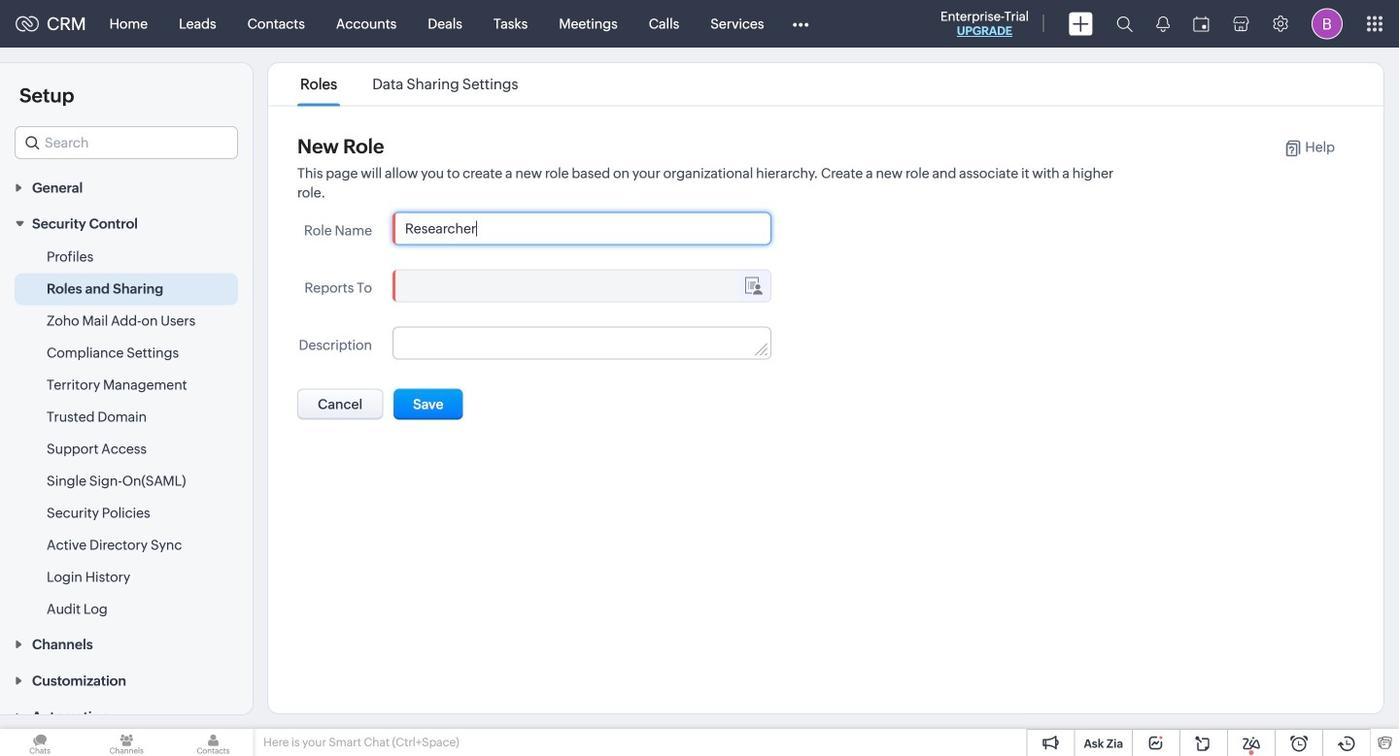 Task type: vqa. For each thing, say whether or not it's contained in the screenshot.
Search image
yes



Task type: describe. For each thing, give the bounding box(es) containing it.
contacts image
[[173, 730, 253, 757]]

Other Modules field
[[780, 8, 821, 39]]

create menu image
[[1069, 12, 1093, 35]]

search element
[[1105, 0, 1145, 48]]

search image
[[1116, 16, 1133, 32]]

chats image
[[0, 730, 80, 757]]

create menu element
[[1057, 0, 1105, 47]]

logo image
[[16, 16, 39, 32]]



Task type: locate. For each thing, give the bounding box(es) containing it.
signals element
[[1145, 0, 1181, 48]]

list
[[283, 63, 536, 105]]

region
[[0, 242, 253, 626]]

profile element
[[1300, 0, 1354, 47]]

Search text field
[[16, 127, 237, 158]]

profile image
[[1312, 8, 1343, 39]]

calendar image
[[1193, 16, 1210, 32]]

None text field
[[393, 271, 770, 302]]

channels image
[[87, 730, 167, 757]]

None field
[[15, 126, 238, 159]]

None text field
[[393, 213, 770, 244], [393, 328, 770, 359], [393, 213, 770, 244], [393, 328, 770, 359]]

signals image
[[1156, 16, 1170, 32]]



